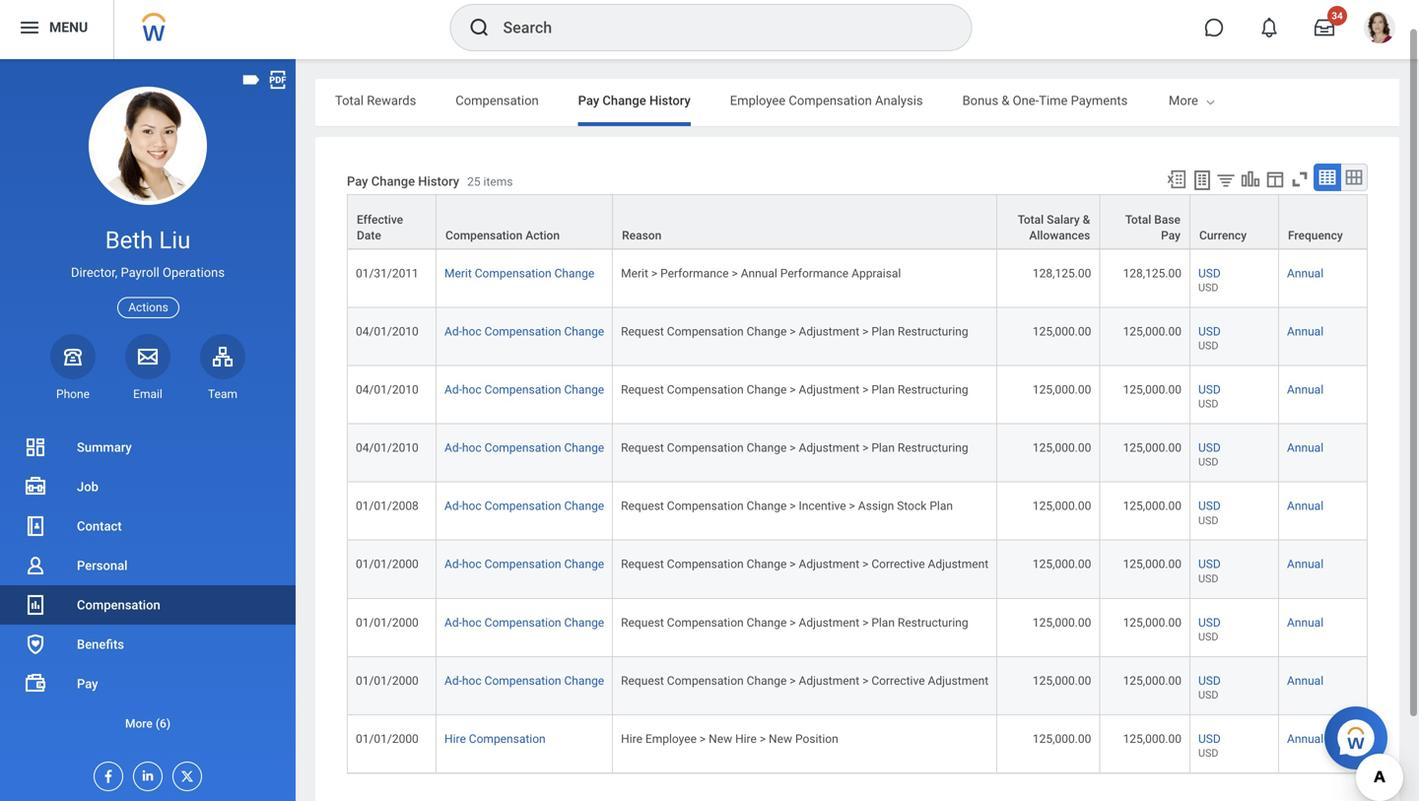 Task type: locate. For each thing, give the bounding box(es) containing it.
3 row from the top
[[347, 250, 1368, 308]]

ad-hoc compensation change link for 4th row from the bottom of the page
[[445, 558, 604, 571]]

130,687.50 down export to excel image
[[1123, 208, 1182, 222]]

1 vertical spatial &
[[1083, 213, 1091, 227]]

7 hoc from the top
[[462, 674, 482, 688]]

merit down compensation action
[[445, 266, 472, 280]]

request compensation change > adjustment > plan restructuring for ad-hoc compensation change link for seventh row from the bottom
[[621, 383, 969, 397]]

ad-hoc compensation change link for row containing 01/01/2008
[[445, 499, 604, 513]]

6 ad-hoc compensation change link from the top
[[445, 616, 604, 630]]

1 horizontal spatial employee
[[730, 93, 786, 108]]

more left the (6) in the left of the page
[[125, 717, 153, 731]]

effective
[[357, 213, 403, 227]]

performance down the reason popup button
[[780, 266, 849, 280]]

list
[[0, 428, 296, 743]]

5 hoc from the top
[[462, 558, 482, 571]]

0 vertical spatial request compensation change > adjustment > corrective adjustment
[[621, 558, 989, 571]]

3 restructuring from the top
[[898, 441, 969, 455]]

export to worksheets image
[[1191, 169, 1214, 192]]

2 vertical spatial 04/01/2010
[[356, 441, 419, 455]]

1 vertical spatial request compensation change > adjustment > corrective adjustment
[[621, 674, 989, 688]]

phone
[[56, 387, 90, 401]]

130,687.50 up 'allowances'
[[1033, 208, 1091, 222]]

1 new from the left
[[709, 732, 732, 746]]

01/01/2008
[[356, 499, 419, 513]]

row containing 04/01/2012
[[347, 191, 1368, 250]]

3 request compensation change > adjustment > plan restructuring from the top
[[621, 441, 969, 455]]

merit down reason
[[621, 266, 648, 280]]

request compensation change > adjustment > plan restructuring for ad-hoc compensation change link associated with third row from the bottom
[[621, 616, 969, 630]]

2 01/01/2000 from the top
[[356, 616, 419, 630]]

5 ad-hoc compensation change link from the top
[[445, 558, 604, 571]]

11 usd from the top
[[1199, 514, 1219, 527]]

4 restructuring from the top
[[898, 616, 969, 630]]

04/01/2012
[[356, 208, 419, 222]]

1 horizontal spatial hire
[[621, 732, 643, 746]]

request compensation change > adjustment > plan restructuring
[[621, 325, 969, 338], [621, 383, 969, 397], [621, 441, 969, 455], [621, 616, 969, 630]]

merit compensation change link
[[445, 266, 595, 280]]

2 horizontal spatial hire
[[735, 732, 757, 746]]

130,687.50 inside '130,687.50 usd'
[[1123, 208, 1182, 222]]

usd
[[1199, 223, 1219, 235], [1199, 266, 1221, 280], [1199, 281, 1219, 294], [1199, 325, 1221, 338], [1199, 340, 1219, 352], [1199, 383, 1221, 397], [1199, 398, 1219, 410], [1199, 441, 1221, 455], [1199, 456, 1219, 468], [1199, 499, 1221, 513], [1199, 514, 1219, 527], [1199, 558, 1221, 571], [1199, 573, 1219, 585], [1199, 616, 1221, 630], [1199, 631, 1219, 643], [1199, 674, 1221, 688], [1199, 689, 1219, 701], [1199, 732, 1221, 746], [1199, 747, 1219, 760]]

1 annual link from the top
[[1287, 266, 1324, 280]]

1 horizontal spatial 128,125.00
[[1123, 266, 1182, 280]]

hoc for ad-hoc compensation change link related to 4th row from the top of the page
[[462, 325, 482, 338]]

130,687.50 for 130,687.50 usd
[[1123, 208, 1182, 222]]

0 vertical spatial history
[[650, 93, 691, 108]]

2 04/01/2010 from the top
[[356, 383, 419, 397]]

cell
[[437, 191, 613, 250], [613, 191, 998, 250], [1279, 191, 1368, 250]]

pay
[[578, 93, 599, 108], [347, 174, 368, 189], [1161, 229, 1181, 243], [77, 677, 98, 691]]

ad-
[[445, 325, 462, 338], [445, 383, 462, 397], [445, 441, 462, 455], [445, 499, 462, 513], [445, 558, 462, 571], [445, 616, 462, 630], [445, 674, 462, 688]]

1 vertical spatial employee
[[646, 732, 697, 746]]

1 horizontal spatial new
[[769, 732, 792, 746]]

4 usd link from the top
[[1199, 437, 1221, 455]]

adjustment for ad-hoc compensation change link for seventh row from the bottom
[[799, 383, 860, 397]]

benefits link
[[0, 625, 296, 664]]

4 usd from the top
[[1199, 325, 1221, 338]]

0 horizontal spatial hire
[[445, 732, 466, 746]]

2 annual link from the top
[[1287, 325, 1324, 338]]

1 horizontal spatial total
[[1018, 213, 1044, 227]]

date
[[357, 229, 381, 243]]

total inside tab list
[[335, 93, 364, 108]]

4 request compensation change > adjustment > plan restructuring from the top
[[621, 616, 969, 630]]

compensation action
[[446, 229, 560, 243]]

& right salary
[[1083, 213, 1091, 227]]

items
[[484, 175, 513, 189]]

request compensation change > adjustment > corrective adjustment up position
[[621, 674, 989, 688]]

0 horizontal spatial 130,687.50
[[1033, 208, 1091, 222]]

annual for 4th row from the top of the page
[[1287, 325, 1324, 338]]

6 ad- from the top
[[445, 616, 462, 630]]

email beth liu element
[[125, 386, 171, 402]]

team beth liu element
[[200, 386, 245, 402]]

& inside "total salary & allowances"
[[1083, 213, 1091, 227]]

pay image
[[24, 672, 47, 696]]

1 hoc from the top
[[462, 325, 482, 338]]

row containing effective date
[[347, 194, 1368, 249]]

3 ad- from the top
[[445, 441, 462, 455]]

annual
[[741, 266, 778, 280], [1287, 266, 1324, 280], [1287, 325, 1324, 338], [1287, 383, 1324, 397], [1287, 441, 1324, 455], [1287, 499, 1324, 513], [1287, 558, 1324, 571], [1287, 616, 1324, 630], [1287, 674, 1324, 688], [1287, 732, 1324, 746]]

annual link for 6th row
[[1287, 441, 1324, 455]]

annual link for third row from the bottom
[[1287, 616, 1324, 630]]

pay for pay
[[77, 677, 98, 691]]

9 row from the top
[[347, 599, 1368, 657]]

personal
[[77, 558, 128, 573]]

1 vertical spatial 04/01/2010
[[356, 383, 419, 397]]

5 ad-hoc compensation change from the top
[[445, 558, 604, 571]]

allowances
[[1029, 229, 1091, 243]]

compensation
[[456, 93, 539, 108], [789, 93, 872, 108], [446, 229, 523, 243], [475, 266, 552, 280], [485, 325, 561, 338], [667, 325, 744, 338], [485, 383, 561, 397], [667, 383, 744, 397], [485, 441, 561, 455], [667, 441, 744, 455], [485, 499, 561, 513], [667, 499, 744, 513], [485, 558, 561, 571], [667, 558, 744, 571], [77, 598, 160, 613], [485, 616, 561, 630], [667, 616, 744, 630], [485, 674, 561, 688], [667, 674, 744, 688], [469, 732, 546, 746]]

0 vertical spatial more
[[1169, 93, 1199, 108]]

1 ad-hoc compensation change from the top
[[445, 325, 604, 338]]

14 usd from the top
[[1199, 616, 1221, 630]]

change
[[603, 93, 646, 108], [371, 174, 415, 189], [555, 266, 595, 280], [564, 325, 604, 338], [747, 325, 787, 338], [564, 383, 604, 397], [747, 383, 787, 397], [564, 441, 604, 455], [747, 441, 787, 455], [564, 499, 604, 513], [747, 499, 787, 513], [564, 558, 604, 571], [747, 558, 787, 571], [564, 616, 604, 630], [747, 616, 787, 630], [564, 674, 604, 688], [747, 674, 787, 688]]

currency button
[[1191, 195, 1278, 248]]

0 horizontal spatial more
[[125, 717, 153, 731]]

cell up merit > performance > annual performance appraisal
[[613, 191, 998, 250]]

beth liu
[[105, 226, 191, 254]]

annual for 10th row from the top of the page
[[1287, 674, 1324, 688]]

performance down reason
[[661, 266, 729, 280]]

1 ad-hoc compensation change link from the top
[[445, 325, 604, 338]]

analysis
[[875, 93, 923, 108]]

corrective for 10th row from the top of the page's ad-hoc compensation change link
[[872, 674, 925, 688]]

restructuring for 2nd usd 'link' from the top
[[898, 325, 969, 338]]

0 horizontal spatial 128,125.00
[[1033, 266, 1091, 280]]

view printable version (pdf) image
[[267, 69, 289, 91]]

request compensation change > incentive > assign stock plan
[[621, 499, 953, 513]]

total inside "total base pay"
[[1126, 213, 1152, 227]]

frequency button
[[1279, 195, 1367, 248]]

2 corrective from the top
[[872, 674, 925, 688]]

3 usd link from the top
[[1199, 379, 1221, 397]]

adjustment for ad-hoc compensation change link related to 4th row from the bottom of the page
[[799, 558, 860, 571]]

facebook image
[[95, 763, 116, 785]]

0 vertical spatial corrective
[[872, 558, 925, 571]]

job link
[[0, 467, 296, 507]]

history down menu banner
[[650, 93, 691, 108]]

employee
[[730, 93, 786, 108], [646, 732, 697, 746]]

email button
[[125, 334, 171, 402]]

history
[[650, 93, 691, 108], [418, 174, 459, 189]]

6 request from the top
[[621, 616, 664, 630]]

2 request from the top
[[621, 383, 664, 397]]

0 horizontal spatial history
[[418, 174, 459, 189]]

usd inside '130,687.50 usd'
[[1199, 223, 1219, 235]]

2 130,687.50 from the left
[[1123, 208, 1182, 222]]

7 ad- from the top
[[445, 674, 462, 688]]

1 horizontal spatial 130,687.50
[[1123, 208, 1182, 222]]

new
[[709, 732, 732, 746], [769, 732, 792, 746]]

4 annual link from the top
[[1287, 441, 1324, 455]]

adjustment for ad-hoc compensation change link associated with third row from the bottom
[[799, 616, 860, 630]]

total left base
[[1126, 213, 1152, 227]]

128,125.00 down "total base pay"
[[1123, 266, 1182, 280]]

0 horizontal spatial &
[[1002, 93, 1010, 108]]

ad-hoc compensation change
[[445, 325, 604, 338], [445, 383, 604, 397], [445, 441, 604, 455], [445, 499, 604, 513], [445, 558, 604, 571], [445, 616, 604, 630], [445, 674, 604, 688]]

total left salary
[[1018, 213, 1044, 227]]

assign
[[858, 499, 894, 513]]

ad-hoc compensation change link for third row from the bottom
[[445, 616, 604, 630]]

annual link for seventh row from the bottom
[[1287, 383, 1324, 397]]

8 usd from the top
[[1199, 441, 1221, 455]]

12 usd from the top
[[1199, 558, 1221, 571]]

1 horizontal spatial history
[[650, 93, 691, 108]]

salary
[[1047, 213, 1080, 227]]

3 ad-hoc compensation change link from the top
[[445, 441, 604, 455]]

adjustment
[[799, 325, 860, 338], [799, 383, 860, 397], [799, 441, 860, 455], [799, 558, 860, 571], [928, 558, 989, 571], [799, 616, 860, 630], [799, 674, 860, 688], [928, 674, 989, 688]]

merit > performance > annual performance appraisal
[[621, 266, 901, 280]]

job
[[77, 480, 99, 494]]

01/01/2000 for 10th row from the top of the page
[[356, 674, 419, 688]]

3 ad-hoc compensation change from the top
[[445, 441, 604, 455]]

restructuring
[[898, 325, 969, 338], [898, 383, 969, 397], [898, 441, 969, 455], [898, 616, 969, 630]]

5 annual link from the top
[[1287, 499, 1324, 513]]

2 usd from the top
[[1199, 266, 1221, 280]]

actions button
[[117, 297, 179, 318]]

more inside dropdown button
[[125, 717, 153, 731]]

personal link
[[0, 546, 296, 586]]

personal image
[[24, 554, 47, 578]]

0 horizontal spatial merit
[[445, 266, 472, 280]]

4 ad-hoc compensation change link from the top
[[445, 499, 604, 513]]

18 usd from the top
[[1199, 732, 1221, 746]]

cell down table image
[[1279, 191, 1368, 250]]

0 horizontal spatial employee
[[646, 732, 697, 746]]

9 annual link from the top
[[1287, 732, 1324, 746]]

tab list containing total rewards
[[315, 79, 1400, 126]]

list containing summary
[[0, 428, 296, 743]]

plan
[[1311, 93, 1336, 108], [872, 325, 895, 338], [872, 383, 895, 397], [872, 441, 895, 455], [930, 499, 953, 513], [872, 616, 895, 630]]

01/01/2000
[[356, 558, 419, 571], [356, 616, 419, 630], [356, 674, 419, 688], [356, 732, 419, 746]]

hoc
[[462, 325, 482, 338], [462, 383, 482, 397], [462, 441, 482, 455], [462, 499, 482, 513], [462, 558, 482, 571], [462, 616, 482, 630], [462, 674, 482, 688]]

6 hoc from the top
[[462, 616, 482, 630]]

history left 25
[[418, 174, 459, 189]]

pay for pay change history 25 items
[[347, 174, 368, 189]]

1 130,687.50 from the left
[[1033, 208, 1091, 222]]

ad-hoc compensation change link
[[445, 325, 604, 338], [445, 383, 604, 397], [445, 441, 604, 455], [445, 499, 604, 513], [445, 558, 604, 571], [445, 616, 604, 630], [445, 674, 604, 688]]

1 vertical spatial corrective
[[872, 674, 925, 688]]

4 01/01/2000 from the top
[[356, 732, 419, 746]]

1 horizontal spatial merit
[[621, 266, 648, 280]]

cell down the items
[[437, 191, 613, 250]]

corrective
[[872, 558, 925, 571], [872, 674, 925, 688]]

total base pay button
[[1100, 195, 1190, 248]]

1 merit from the left
[[445, 266, 472, 280]]

base
[[1155, 213, 1181, 227]]

2 restructuring from the top
[[898, 383, 969, 397]]

performance
[[661, 266, 729, 280], [780, 266, 849, 280]]

1 request compensation change > adjustment > corrective adjustment from the top
[[621, 558, 989, 571]]

compensation link
[[0, 586, 296, 625]]

allowance
[[1249, 93, 1308, 108]]

1 vertical spatial history
[[418, 174, 459, 189]]

6 usd link from the top
[[1199, 554, 1221, 571]]

ad-hoc compensation change for 10th row from the top of the page
[[445, 674, 604, 688]]

tab list
[[315, 79, 1400, 126]]

total left rewards
[[335, 93, 364, 108]]

04/01/2010
[[356, 325, 419, 338], [356, 383, 419, 397], [356, 441, 419, 455]]

130,687.50
[[1033, 208, 1091, 222], [1123, 208, 1182, 222]]

more up export to excel image
[[1169, 93, 1199, 108]]

merit compensation change
[[445, 266, 595, 280]]

hoc for ad-hoc compensation change link for seventh row from the bottom
[[462, 383, 482, 397]]

01/31/2011
[[356, 266, 419, 280]]

total inside "total salary & allowances"
[[1018, 213, 1044, 227]]

1 horizontal spatial performance
[[780, 266, 849, 280]]

hoc for ad-hoc compensation change link associated with third row from the bottom
[[462, 616, 482, 630]]

2 horizontal spatial total
[[1126, 213, 1152, 227]]

& left one-
[[1002, 93, 1010, 108]]

compensation image
[[24, 593, 47, 617]]

1 ad- from the top
[[445, 325, 462, 338]]

employee inside tab list
[[730, 93, 786, 108]]

0 horizontal spatial performance
[[661, 266, 729, 280]]

3 01/01/2000 from the top
[[356, 674, 419, 688]]

corrective for ad-hoc compensation change link related to 4th row from the bottom of the page
[[872, 558, 925, 571]]

3 hoc from the top
[[462, 441, 482, 455]]

view team image
[[211, 345, 235, 368]]

ad- for 4th usd 'link'
[[445, 441, 462, 455]]

7 request from the top
[[621, 674, 664, 688]]

2 merit from the left
[[621, 266, 648, 280]]

0 horizontal spatial total
[[335, 93, 364, 108]]

1 usd from the top
[[1199, 223, 1219, 235]]

1 performance from the left
[[661, 266, 729, 280]]

bonus & one-time payments
[[963, 93, 1128, 108]]

ad- for second usd 'link' from the bottom of the page
[[445, 674, 462, 688]]

2 ad- from the top
[[445, 383, 462, 397]]

128,125.00
[[1033, 266, 1091, 280], [1123, 266, 1182, 280]]

request compensation change > adjustment > plan restructuring for ad-hoc compensation change link associated with 6th row
[[621, 441, 969, 455]]

6 row from the top
[[347, 424, 1368, 483]]

2 hire from the left
[[621, 732, 643, 746]]

9 usd link from the top
[[1199, 728, 1221, 746]]

01/01/2000 for 4th row from the bottom of the page
[[356, 558, 419, 571]]

5 ad- from the top
[[445, 558, 462, 571]]

pay inside tab list
[[578, 93, 599, 108]]

&
[[1002, 93, 1010, 108], [1083, 213, 1091, 227]]

request compensation change > adjustment > plan restructuring for ad-hoc compensation change link related to 4th row from the top of the page
[[621, 325, 969, 338]]

row
[[347, 191, 1368, 250], [347, 194, 1368, 249], [347, 250, 1368, 308], [347, 308, 1368, 366], [347, 366, 1368, 424], [347, 424, 1368, 483], [347, 483, 1368, 541], [347, 541, 1368, 599], [347, 599, 1368, 657], [347, 657, 1368, 716], [347, 716, 1368, 774]]

128,125.00 down 'allowances'
[[1033, 266, 1091, 280]]

usd link
[[1199, 263, 1221, 280], [1199, 321, 1221, 338], [1199, 379, 1221, 397], [1199, 437, 1221, 455], [1199, 495, 1221, 513], [1199, 554, 1221, 571], [1199, 612, 1221, 630], [1199, 670, 1221, 688], [1199, 728, 1221, 746]]

hire
[[445, 732, 466, 746], [621, 732, 643, 746], [735, 732, 757, 746]]

effective date
[[357, 213, 403, 243]]

request compensation change > adjustment > corrective adjustment
[[621, 558, 989, 571], [621, 674, 989, 688]]

2 ad-hoc compensation change from the top
[[445, 383, 604, 397]]

1 horizontal spatial &
[[1083, 213, 1091, 227]]

2 new from the left
[[769, 732, 792, 746]]

0 vertical spatial &
[[1002, 93, 1010, 108]]

request compensation change > adjustment > corrective adjustment down incentive
[[621, 558, 989, 571]]

1 vertical spatial more
[[125, 717, 153, 731]]

2 request compensation change > adjustment > corrective adjustment from the top
[[621, 674, 989, 688]]

16 usd from the top
[[1199, 674, 1221, 688]]

ad-hoc compensation change link for seventh row from the bottom
[[445, 383, 604, 397]]

action
[[526, 229, 560, 243]]

actions
[[128, 301, 168, 315]]

6 annual link from the top
[[1287, 558, 1324, 571]]

7 annual link from the top
[[1287, 616, 1324, 630]]

hire for hire employee > new hire > new position
[[621, 732, 643, 746]]

8 annual link from the top
[[1287, 674, 1324, 688]]

linkedin image
[[134, 763, 156, 784]]

merit
[[445, 266, 472, 280], [621, 266, 648, 280]]

pay inside navigation pane region
[[77, 677, 98, 691]]

0 vertical spatial employee
[[730, 93, 786, 108]]

toolbar
[[1157, 164, 1368, 194]]

1 horizontal spatial more
[[1169, 93, 1199, 108]]

4 hoc from the top
[[462, 499, 482, 513]]

ad-hoc compensation change for 4th row from the bottom of the page
[[445, 558, 604, 571]]

click to view/edit grid preferences image
[[1265, 169, 1286, 190]]

2 ad-hoc compensation change link from the top
[[445, 383, 604, 397]]

1 corrective from the top
[[872, 558, 925, 571]]

more
[[1169, 93, 1199, 108], [125, 717, 153, 731]]

1 restructuring from the top
[[898, 325, 969, 338]]

annual link for first row from the bottom of the page
[[1287, 732, 1324, 746]]

ad- for 5th usd 'link' from the top of the page
[[445, 499, 462, 513]]

employee inside row
[[646, 732, 697, 746]]

history inside tab list
[[650, 93, 691, 108]]

request
[[621, 325, 664, 338], [621, 383, 664, 397], [621, 441, 664, 455], [621, 499, 664, 513], [621, 558, 664, 571], [621, 616, 664, 630], [621, 674, 664, 688]]

contact
[[77, 519, 122, 534]]

Search Workday  search field
[[503, 6, 931, 49]]

request compensation change > adjustment > corrective adjustment for 10th row from the top of the page's ad-hoc compensation change link
[[621, 674, 989, 688]]

1 01/01/2000 from the top
[[356, 558, 419, 571]]

hoc for 10th row from the top of the page's ad-hoc compensation change link
[[462, 674, 482, 688]]

pay for pay change history
[[578, 93, 599, 108]]

0 horizontal spatial new
[[709, 732, 732, 746]]

menu banner
[[0, 0, 1419, 59]]

7 row from the top
[[347, 483, 1368, 541]]

4 ad- from the top
[[445, 499, 462, 513]]

0 vertical spatial 04/01/2010
[[356, 325, 419, 338]]

restructuring for third usd 'link' from the bottom of the page
[[898, 616, 969, 630]]

fullscreen image
[[1289, 169, 1311, 190]]



Task type: describe. For each thing, give the bounding box(es) containing it.
total base pay
[[1126, 213, 1181, 243]]

& inside tab list
[[1002, 93, 1010, 108]]

annual for 6th row
[[1287, 441, 1324, 455]]

1 cell from the left
[[437, 191, 613, 250]]

export to excel image
[[1166, 169, 1188, 190]]

34
[[1332, 10, 1343, 22]]

job image
[[24, 475, 47, 499]]

benefits
[[77, 637, 124, 652]]

5 row from the top
[[347, 366, 1368, 424]]

130,687.50 usd
[[1123, 208, 1219, 235]]

17 usd from the top
[[1199, 689, 1219, 701]]

adjustment for 10th row from the top of the page's ad-hoc compensation change link
[[799, 674, 860, 688]]

restructuring for seventh usd 'link' from the bottom
[[898, 383, 969, 397]]

inbox large image
[[1315, 18, 1335, 37]]

compensation inside popup button
[[446, 229, 523, 243]]

ad-hoc compensation change link for 6th row
[[445, 441, 604, 455]]

130,687.50 for 130,687.50
[[1033, 208, 1091, 222]]

contact image
[[24, 515, 47, 538]]

effective date button
[[348, 195, 436, 248]]

team
[[208, 387, 238, 401]]

contact link
[[0, 507, 296, 546]]

annual link for 4th row from the bottom of the page
[[1287, 558, 1324, 571]]

8 row from the top
[[347, 541, 1368, 599]]

justify image
[[18, 16, 41, 39]]

x image
[[173, 763, 195, 785]]

ad- for seventh usd 'link' from the bottom
[[445, 383, 462, 397]]

3 usd from the top
[[1199, 281, 1219, 294]]

reason
[[622, 229, 662, 243]]

total for total base pay
[[1126, 213, 1152, 227]]

pay change history
[[578, 93, 691, 108]]

ad-hoc compensation change link for 4th row from the top of the page
[[445, 325, 604, 338]]

total rewards
[[335, 93, 416, 108]]

liu
[[159, 226, 191, 254]]

reason button
[[613, 195, 997, 248]]

total salary & allowances button
[[998, 195, 1099, 248]]

ad-hoc compensation change for row containing 01/01/2008
[[445, 499, 604, 513]]

request compensation change > adjustment > corrective adjustment for ad-hoc compensation change link related to 4th row from the bottom of the page
[[621, 558, 989, 571]]

payroll
[[121, 265, 159, 280]]

5 usd link from the top
[[1199, 495, 1221, 513]]

director, payroll operations
[[71, 265, 225, 280]]

reimbursable
[[1167, 93, 1246, 108]]

1 request from the top
[[621, 325, 664, 338]]

beth
[[105, 226, 153, 254]]

operations
[[163, 265, 225, 280]]

change inside tab list
[[603, 93, 646, 108]]

annual for row containing 01/01/2008
[[1287, 499, 1324, 513]]

1 04/01/2010 from the top
[[356, 325, 419, 338]]

restructuring for 4th usd 'link'
[[898, 441, 969, 455]]

ad- for sixth usd 'link' from the top of the page
[[445, 558, 462, 571]]

2 usd link from the top
[[1199, 321, 1221, 338]]

3 hire from the left
[[735, 732, 757, 746]]

total for total salary & allowances
[[1018, 213, 1044, 227]]

annual link for row containing 01/31/2011
[[1287, 266, 1324, 280]]

10 usd from the top
[[1199, 499, 1221, 513]]

email
[[133, 387, 162, 401]]

9 usd from the top
[[1199, 456, 1219, 468]]

15 usd from the top
[[1199, 631, 1219, 643]]

2 performance from the left
[[780, 266, 849, 280]]

1 usd link from the top
[[1199, 263, 1221, 280]]

total for total rewards
[[335, 93, 364, 108]]

rewards
[[367, 93, 416, 108]]

ad- for 2nd usd 'link' from the top
[[445, 325, 462, 338]]

bonus
[[963, 93, 999, 108]]

annual for row containing 01/31/2011
[[1287, 266, 1324, 280]]

ad- for third usd 'link' from the bottom of the page
[[445, 616, 462, 630]]

total salary & allowances
[[1018, 213, 1091, 243]]

8 usd link from the top
[[1199, 670, 1221, 688]]

3 04/01/2010 from the top
[[356, 441, 419, 455]]

phone beth liu element
[[50, 386, 96, 402]]

annual for first row from the bottom of the page
[[1287, 732, 1324, 746]]

expand table image
[[1345, 168, 1364, 187]]

summary
[[77, 440, 132, 455]]

hire employee > new hire > new position
[[621, 732, 839, 746]]

currency
[[1200, 229, 1247, 243]]

tag image
[[241, 69, 262, 91]]

summary image
[[24, 436, 47, 459]]

notifications large image
[[1260, 18, 1279, 37]]

incentive
[[799, 499, 846, 513]]

select to filter grid data image
[[1215, 170, 1237, 190]]

more (6) button
[[0, 704, 296, 743]]

more (6)
[[125, 717, 171, 731]]

hoc for ad-hoc compensation change link associated with 6th row
[[462, 441, 482, 455]]

appraisal
[[852, 266, 901, 280]]

team link
[[200, 334, 245, 402]]

annual link for 10th row from the top of the page
[[1287, 674, 1324, 688]]

6 usd from the top
[[1199, 383, 1221, 397]]

one-
[[1013, 93, 1039, 108]]

7 usd link from the top
[[1199, 612, 1221, 630]]

merit for merit > performance > annual performance appraisal
[[621, 266, 648, 280]]

ad-hoc compensation change for third row from the bottom
[[445, 616, 604, 630]]

pay inside "total base pay"
[[1161, 229, 1181, 243]]

payments
[[1071, 93, 1128, 108]]

history for pay change history 25 items
[[418, 174, 459, 189]]

search image
[[468, 16, 491, 39]]

ad-hoc compensation change for 6th row
[[445, 441, 604, 455]]

2 cell from the left
[[613, 191, 998, 250]]

stock
[[897, 499, 927, 513]]

annual for seventh row from the bottom
[[1287, 383, 1324, 397]]

4 request from the top
[[621, 499, 664, 513]]

(6)
[[156, 717, 171, 731]]

ad-hoc compensation change link for 10th row from the top of the page
[[445, 674, 604, 688]]

director,
[[71, 265, 118, 280]]

profile logan mcneil image
[[1364, 12, 1396, 47]]

mail image
[[136, 345, 160, 368]]

hoc for row containing 01/01/2008's ad-hoc compensation change link
[[462, 499, 482, 513]]

annual for 4th row from the bottom of the page
[[1287, 558, 1324, 571]]

employee compensation analysis
[[730, 93, 923, 108]]

position
[[795, 732, 839, 746]]

row containing 01/31/2011
[[347, 250, 1368, 308]]

hire compensation
[[445, 732, 546, 746]]

reimbursable allowance plan activity
[[1167, 93, 1381, 108]]

activity
[[1339, 93, 1381, 108]]

view worker - expand/collapse chart image
[[1240, 169, 1262, 190]]

row containing 01/01/2008
[[347, 483, 1368, 541]]

more for more (6)
[[125, 717, 153, 731]]

13 usd from the top
[[1199, 573, 1219, 585]]

34 button
[[1303, 6, 1347, 49]]

more (6) button
[[0, 712, 296, 736]]

ad-hoc compensation change for seventh row from the bottom
[[445, 383, 604, 397]]

adjustment for ad-hoc compensation change link related to 4th row from the top of the page
[[799, 325, 860, 338]]

4 row from the top
[[347, 308, 1368, 366]]

3 cell from the left
[[1279, 191, 1368, 250]]

19 usd from the top
[[1199, 747, 1219, 760]]

summary link
[[0, 428, 296, 467]]

more for more
[[1169, 93, 1199, 108]]

annual link for 4th row from the top of the page
[[1287, 325, 1324, 338]]

phone image
[[59, 345, 87, 368]]

hire for hire compensation
[[445, 732, 466, 746]]

annual for third row from the bottom
[[1287, 616, 1324, 630]]

01/01/2000 for third row from the bottom
[[356, 616, 419, 630]]

time
[[1039, 93, 1068, 108]]

menu
[[49, 19, 88, 36]]

frequency
[[1288, 229, 1343, 243]]

1 128,125.00 from the left
[[1033, 266, 1091, 280]]

5 usd from the top
[[1199, 340, 1219, 352]]

pay change history 25 items
[[347, 174, 513, 189]]

5 request from the top
[[621, 558, 664, 571]]

25
[[467, 175, 481, 189]]

compensation action button
[[437, 195, 612, 248]]

history for pay change history
[[650, 93, 691, 108]]

hoc for ad-hoc compensation change link related to 4th row from the bottom of the page
[[462, 558, 482, 571]]

adjustment for ad-hoc compensation change link associated with 6th row
[[799, 441, 860, 455]]

7 usd from the top
[[1199, 398, 1219, 410]]

pay link
[[0, 664, 296, 704]]

benefits image
[[24, 633, 47, 656]]

menu button
[[0, 0, 114, 59]]

phone button
[[50, 334, 96, 402]]

01/01/2000 for first row from the bottom of the page
[[356, 732, 419, 746]]

merit for merit compensation change
[[445, 266, 472, 280]]

compensation inside navigation pane region
[[77, 598, 160, 613]]

navigation pane region
[[0, 59, 296, 801]]

11 row from the top
[[347, 716, 1368, 774]]

hire compensation link
[[445, 732, 546, 746]]

table image
[[1318, 168, 1338, 187]]

ad-hoc compensation change for 4th row from the top of the page
[[445, 325, 604, 338]]

3 request from the top
[[621, 441, 664, 455]]

annual link for row containing 01/01/2008
[[1287, 499, 1324, 513]]

10 row from the top
[[347, 657, 1368, 716]]

2 128,125.00 from the left
[[1123, 266, 1182, 280]]



Task type: vqa. For each thing, say whether or not it's contained in the screenshot.


